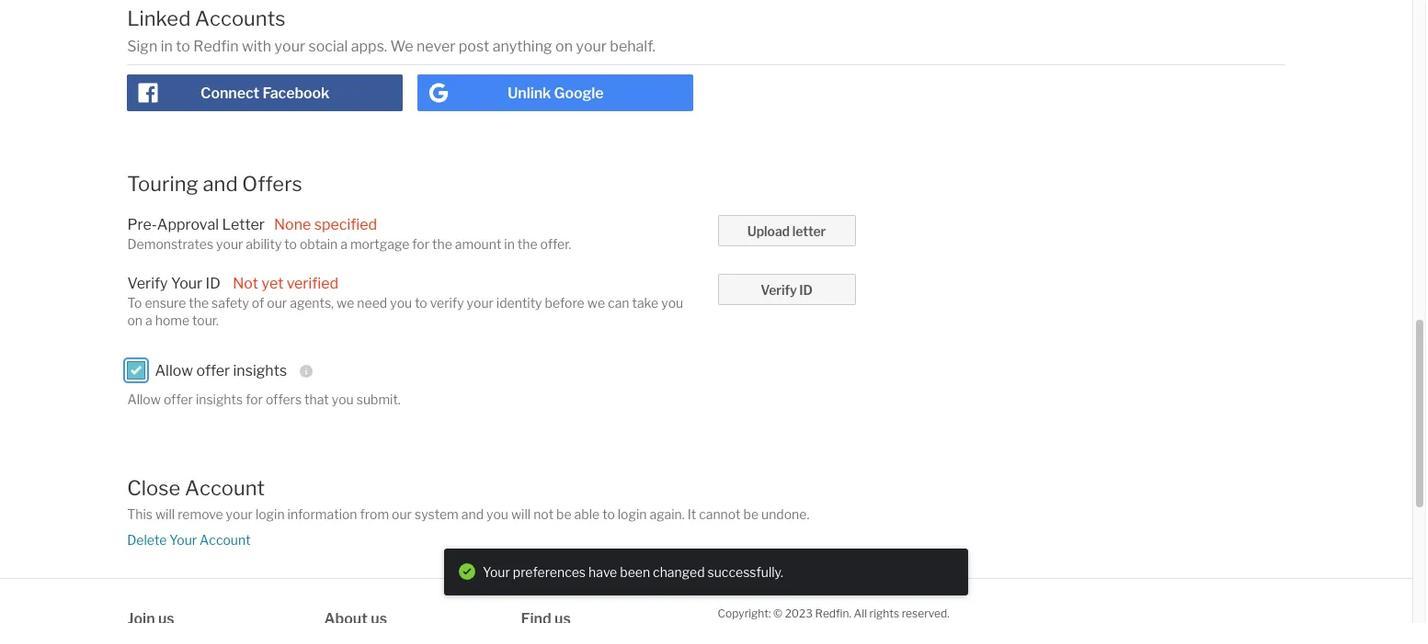 Task type: locate. For each thing, give the bounding box(es) containing it.
0 horizontal spatial our
[[267, 295, 287, 311]]

0 vertical spatial on
[[555, 37, 573, 55]]

allow down allow offer insights
[[127, 391, 161, 407]]

1 horizontal spatial for
[[412, 236, 429, 252]]

1 vertical spatial our
[[392, 507, 412, 522]]

our inside to ensure the safety of our agents, we need you to verify your identity before we can take you on a home tour.
[[267, 295, 287, 311]]

offer
[[196, 362, 230, 379], [164, 391, 193, 407]]

1 horizontal spatial id
[[799, 282, 813, 298]]

be right the not at the bottom left of page
[[556, 507, 572, 522]]

upload letter
[[747, 223, 826, 239]]

and right system
[[461, 507, 484, 522]]

linked
[[127, 7, 191, 31]]

pre-approval letter none specified demonstrates your ability to obtain a mortgage for the amount in the offer.
[[127, 216, 571, 252]]

2 be from the left
[[743, 507, 759, 522]]

1 horizontal spatial our
[[392, 507, 412, 522]]

0 horizontal spatial verify
[[127, 275, 168, 292]]

will right this
[[155, 507, 175, 522]]

to inside pre-approval letter none specified demonstrates your ability to obtain a mortgage for the amount in the offer.
[[284, 236, 297, 252]]

copyright: © 2023 redfin. all rights reserved.
[[718, 607, 950, 621]]

verify for verify id
[[761, 282, 797, 298]]

submit.
[[356, 391, 401, 407]]

0 vertical spatial offer
[[196, 362, 230, 379]]

0 horizontal spatial on
[[127, 313, 143, 329]]

1 horizontal spatial the
[[432, 236, 452, 252]]

connect
[[200, 84, 259, 102]]

we
[[337, 295, 354, 311], [587, 295, 605, 311]]

0 horizontal spatial a
[[145, 313, 152, 329]]

verify down the upload letter
[[761, 282, 797, 298]]

offer for allow offer insights for offers that you submit.
[[164, 391, 193, 407]]

account down remove
[[200, 533, 251, 548]]

to down none
[[284, 236, 297, 252]]

account
[[185, 476, 265, 500], [200, 533, 251, 548]]

0 vertical spatial for
[[412, 236, 429, 252]]

a down specified
[[340, 236, 347, 252]]

id down letter
[[799, 282, 813, 298]]

you
[[390, 295, 412, 311], [661, 295, 683, 311], [332, 391, 354, 407], [486, 507, 508, 522]]

accounts
[[195, 7, 285, 31]]

undone.
[[761, 507, 809, 522]]

your inside pre-approval letter none specified demonstrates your ability to obtain a mortgage for the amount in the offer.
[[216, 236, 243, 252]]

0 vertical spatial account
[[185, 476, 265, 500]]

we left can
[[587, 295, 605, 311]]

amount
[[455, 236, 501, 252]]

will
[[155, 507, 175, 522], [511, 507, 531, 522]]

1 horizontal spatial verify
[[761, 282, 797, 298]]

1 vertical spatial your
[[169, 533, 197, 548]]

your down remove
[[169, 533, 197, 548]]

1 horizontal spatial login
[[618, 507, 647, 522]]

to right the able at the left of page
[[602, 507, 615, 522]]

1 vertical spatial allow
[[127, 391, 161, 407]]

1 horizontal spatial on
[[555, 37, 573, 55]]

insights down allow offer insights
[[196, 391, 243, 407]]

a inside pre-approval letter none specified demonstrates your ability to obtain a mortgage for the amount in the offer.
[[340, 236, 347, 252]]

0 vertical spatial allow
[[155, 362, 193, 379]]

2 vertical spatial your
[[483, 564, 510, 580]]

in right sign
[[161, 37, 173, 55]]

1 login from the left
[[255, 507, 285, 522]]

social
[[308, 37, 348, 55]]

in inside linked accounts sign in to redfin with your social apps. we never post anything on your behalf.
[[161, 37, 173, 55]]

your
[[275, 37, 305, 55], [576, 37, 607, 55], [216, 236, 243, 252], [467, 295, 494, 311], [226, 507, 253, 522]]

to ensure the safety of our agents, we need you to verify your identity before we can take you on a home tour.
[[127, 295, 683, 329]]

your left preferences
[[483, 564, 510, 580]]

offers
[[242, 172, 302, 195]]

successfully.
[[708, 564, 783, 580]]

facebook
[[262, 84, 330, 102]]

unlink
[[507, 84, 551, 102]]

1 horizontal spatial we
[[587, 295, 605, 311]]

sign
[[127, 37, 158, 55]]

a
[[340, 236, 347, 252], [145, 313, 152, 329]]

©
[[773, 607, 783, 621]]

behalf.
[[610, 37, 655, 55]]

your for verify
[[171, 275, 202, 292]]

to left "verify"
[[415, 295, 427, 311]]

changed
[[653, 564, 705, 580]]

to
[[127, 295, 142, 311]]

your up ensure
[[171, 275, 202, 292]]

able
[[574, 507, 600, 522]]

1 horizontal spatial be
[[743, 507, 759, 522]]

your right "verify"
[[467, 295, 494, 311]]

login left 'again.'
[[618, 507, 647, 522]]

1 vertical spatial and
[[461, 507, 484, 522]]

our inside close account this will remove your login information from our system and you will not be able to login again. it cannot be undone.
[[392, 507, 412, 522]]

identity
[[496, 295, 542, 311]]

insights up allow offer insights for offers that you submit.
[[233, 362, 287, 379]]

0 vertical spatial insights
[[233, 362, 287, 379]]

1 vertical spatial in
[[504, 236, 515, 252]]

can
[[608, 295, 629, 311]]

1 horizontal spatial a
[[340, 236, 347, 252]]

id up safety
[[206, 275, 220, 292]]

safety
[[212, 295, 249, 311]]

specified
[[314, 216, 377, 233]]

you left the not at the bottom left of page
[[486, 507, 508, 522]]

will left the not at the bottom left of page
[[511, 507, 531, 522]]

ensure
[[145, 295, 186, 311]]

1 vertical spatial a
[[145, 313, 152, 329]]

close
[[127, 476, 180, 500]]

be
[[556, 507, 572, 522], [743, 507, 759, 522]]

0 vertical spatial in
[[161, 37, 173, 55]]

1 horizontal spatial offer
[[196, 362, 230, 379]]

you right take
[[661, 295, 683, 311]]

0 horizontal spatial and
[[203, 172, 238, 195]]

the
[[432, 236, 452, 252], [517, 236, 537, 252], [189, 295, 209, 311]]

to
[[176, 37, 190, 55], [284, 236, 297, 252], [415, 295, 427, 311], [602, 507, 615, 522]]

login left information
[[255, 507, 285, 522]]

delete your account
[[127, 533, 251, 548]]

rights
[[869, 607, 899, 621]]

this
[[127, 507, 153, 522]]

verify for verify your id
[[127, 275, 168, 292]]

your inside to ensure the safety of our agents, we need you to verify your identity before we can take you on a home tour.
[[467, 295, 494, 311]]

2 login from the left
[[618, 507, 647, 522]]

the up the tour.
[[189, 295, 209, 311]]

verify
[[127, 275, 168, 292], [761, 282, 797, 298]]

0 horizontal spatial be
[[556, 507, 572, 522]]

login
[[255, 507, 285, 522], [618, 507, 647, 522]]

insights
[[233, 362, 287, 379], [196, 391, 243, 407]]

our right of
[[267, 295, 287, 311]]

and inside close account this will remove your login information from our system and you will not be able to login again. it cannot be undone.
[[461, 507, 484, 522]]

you right 'need'
[[390, 295, 412, 311]]

your inside section
[[483, 564, 510, 580]]

verify inside button
[[761, 282, 797, 298]]

offer.
[[540, 236, 571, 252]]

0 horizontal spatial in
[[161, 37, 173, 55]]

your down letter
[[216, 236, 243, 252]]

on down "to" on the top left of the page
[[127, 313, 143, 329]]

1 vertical spatial insights
[[196, 391, 243, 407]]

the left the offer. on the top left of page
[[517, 236, 537, 252]]

id
[[206, 275, 220, 292], [799, 282, 813, 298]]

on
[[555, 37, 573, 55], [127, 313, 143, 329]]

0 horizontal spatial offer
[[164, 391, 193, 407]]

and up letter
[[203, 172, 238, 195]]

demonstrates
[[127, 236, 213, 252]]

0 horizontal spatial for
[[246, 391, 263, 407]]

in
[[161, 37, 173, 55], [504, 236, 515, 252]]

1 vertical spatial on
[[127, 313, 143, 329]]

unlink google button
[[418, 74, 693, 111]]

1 horizontal spatial in
[[504, 236, 515, 252]]

your
[[171, 275, 202, 292], [169, 533, 197, 548], [483, 564, 510, 580]]

id inside button
[[799, 282, 813, 298]]

0 horizontal spatial we
[[337, 295, 354, 311]]

allow down home
[[155, 362, 193, 379]]

your for delete
[[169, 533, 197, 548]]

of
[[252, 295, 264, 311]]

0 vertical spatial our
[[267, 295, 287, 311]]

0 vertical spatial a
[[340, 236, 347, 252]]

verify up "to" on the top left of the page
[[127, 275, 168, 292]]

1 vertical spatial account
[[200, 533, 251, 548]]

for
[[412, 236, 429, 252], [246, 391, 263, 407]]

our right from
[[392, 507, 412, 522]]

for left offers
[[246, 391, 263, 407]]

upload
[[747, 223, 790, 239]]

for right mortgage
[[412, 236, 429, 252]]

connect facebook
[[200, 84, 330, 102]]

offer down allow offer insights
[[164, 391, 193, 407]]

a left home
[[145, 313, 152, 329]]

yet
[[262, 275, 284, 292]]

0 vertical spatial and
[[203, 172, 238, 195]]

allow
[[155, 362, 193, 379], [127, 391, 161, 407]]

unlink google
[[507, 84, 604, 102]]

in right amount
[[504, 236, 515, 252]]

be right cannot
[[743, 507, 759, 522]]

0 horizontal spatial the
[[189, 295, 209, 311]]

1 vertical spatial offer
[[164, 391, 193, 407]]

1 horizontal spatial and
[[461, 507, 484, 522]]

0 horizontal spatial will
[[155, 507, 175, 522]]

1 horizontal spatial will
[[511, 507, 531, 522]]

we left 'need'
[[337, 295, 354, 311]]

account up remove
[[185, 476, 265, 500]]

to left redfin
[[176, 37, 190, 55]]

allow for allow offer insights for offers that you submit.
[[127, 391, 161, 407]]

0 horizontal spatial login
[[255, 507, 285, 522]]

0 vertical spatial your
[[171, 275, 202, 292]]

the left amount
[[432, 236, 452, 252]]

offer down the tour.
[[196, 362, 230, 379]]

your right remove
[[226, 507, 253, 522]]

on right anything
[[555, 37, 573, 55]]



Task type: describe. For each thing, give the bounding box(es) containing it.
to inside close account this will remove your login information from our system and you will not be able to login again. it cannot be undone.
[[602, 507, 615, 522]]

cannot
[[699, 507, 741, 522]]

never
[[416, 37, 455, 55]]

remove
[[178, 507, 223, 522]]

verify
[[430, 295, 464, 311]]

2 we from the left
[[587, 295, 605, 311]]

1 vertical spatial for
[[246, 391, 263, 407]]

with
[[242, 37, 271, 55]]

none
[[274, 216, 311, 233]]

your right with
[[275, 37, 305, 55]]

verify id button
[[718, 274, 856, 305]]

insights for allow offer insights
[[233, 362, 287, 379]]

to inside linked accounts sign in to redfin with your social apps. we never post anything on your behalf.
[[176, 37, 190, 55]]

in inside pre-approval letter none specified demonstrates your ability to obtain a mortgage for the amount in the offer.
[[504, 236, 515, 252]]

linked accounts sign in to redfin with your social apps. we never post anything on your behalf.
[[127, 7, 655, 55]]

have
[[588, 564, 617, 580]]

redfin.
[[815, 607, 851, 621]]

pre-
[[127, 216, 157, 233]]

before
[[545, 295, 585, 311]]

that
[[304, 391, 329, 407]]

not
[[233, 275, 258, 292]]

1 will from the left
[[155, 507, 175, 522]]

need
[[357, 295, 387, 311]]

verify id
[[761, 282, 813, 298]]

allow offer insights for offers that you submit.
[[127, 391, 401, 407]]

0 horizontal spatial id
[[206, 275, 220, 292]]

letter
[[792, 223, 826, 239]]

not
[[533, 507, 554, 522]]

it
[[687, 507, 696, 522]]

allow offer insights
[[155, 362, 287, 379]]

approval
[[157, 216, 219, 233]]

offers
[[266, 391, 302, 407]]

to inside to ensure the safety of our agents, we need you to verify your identity before we can take you on a home tour.
[[415, 295, 427, 311]]

you inside close account this will remove your login information from our system and you will not be able to login again. it cannot be undone.
[[486, 507, 508, 522]]

on inside linked accounts sign in to redfin with your social apps. we never post anything on your behalf.
[[555, 37, 573, 55]]

ability
[[246, 236, 282, 252]]

reserved.
[[902, 607, 950, 621]]

not yet verified
[[233, 275, 338, 292]]

connect facebook button
[[127, 74, 403, 111]]

your left behalf.
[[576, 37, 607, 55]]

touring and offers
[[127, 172, 302, 195]]

take
[[632, 295, 659, 311]]

information
[[287, 507, 357, 522]]

your preferences have been changed successfully. section
[[444, 548, 968, 596]]

all
[[854, 607, 867, 621]]

2 will from the left
[[511, 507, 531, 522]]

1 we from the left
[[337, 295, 354, 311]]

letter
[[222, 216, 265, 233]]

preferences
[[513, 564, 586, 580]]

been
[[620, 564, 650, 580]]

tour.
[[192, 313, 219, 329]]

delete
[[127, 533, 167, 548]]

allow for allow offer insights
[[155, 362, 193, 379]]

anything
[[493, 37, 552, 55]]

copyright:
[[718, 607, 771, 621]]

verify your id
[[127, 275, 220, 292]]

delete your account link
[[127, 533, 251, 548]]

close account this will remove your login information from our system and you will not be able to login again. it cannot be undone.
[[127, 476, 809, 522]]

your preferences have been changed successfully.
[[483, 564, 783, 580]]

home
[[155, 313, 190, 329]]

again.
[[650, 507, 685, 522]]

from
[[360, 507, 389, 522]]

system
[[415, 507, 459, 522]]

a inside to ensure the safety of our agents, we need you to verify your identity before we can take you on a home tour.
[[145, 313, 152, 329]]

agents,
[[290, 295, 334, 311]]

for inside pre-approval letter none specified demonstrates your ability to obtain a mortgage for the amount in the offer.
[[412, 236, 429, 252]]

apps.
[[351, 37, 387, 55]]

google
[[554, 84, 604, 102]]

you right that at left
[[332, 391, 354, 407]]

insights for allow offer insights for offers that you submit.
[[196, 391, 243, 407]]

redfin
[[193, 37, 239, 55]]

touring
[[127, 172, 198, 195]]

1 be from the left
[[556, 507, 572, 522]]

your inside close account this will remove your login information from our system and you will not be able to login again. it cannot be undone.
[[226, 507, 253, 522]]

account inside close account this will remove your login information from our system and you will not be able to login again. it cannot be undone.
[[185, 476, 265, 500]]

post
[[459, 37, 489, 55]]

on inside to ensure the safety of our agents, we need you to verify your identity before we can take you on a home tour.
[[127, 313, 143, 329]]

mortgage
[[350, 236, 409, 252]]

offer for allow offer insights
[[196, 362, 230, 379]]

2 horizontal spatial the
[[517, 236, 537, 252]]

obtain
[[300, 236, 338, 252]]

we
[[390, 37, 413, 55]]

verified
[[287, 275, 338, 292]]

the inside to ensure the safety of our agents, we need you to verify your identity before we can take you on a home tour.
[[189, 295, 209, 311]]

upload letter button
[[718, 215, 856, 246]]

2023
[[785, 607, 813, 621]]



Task type: vqa. For each thing, say whether or not it's contained in the screenshot.
the Buy ▾
no



